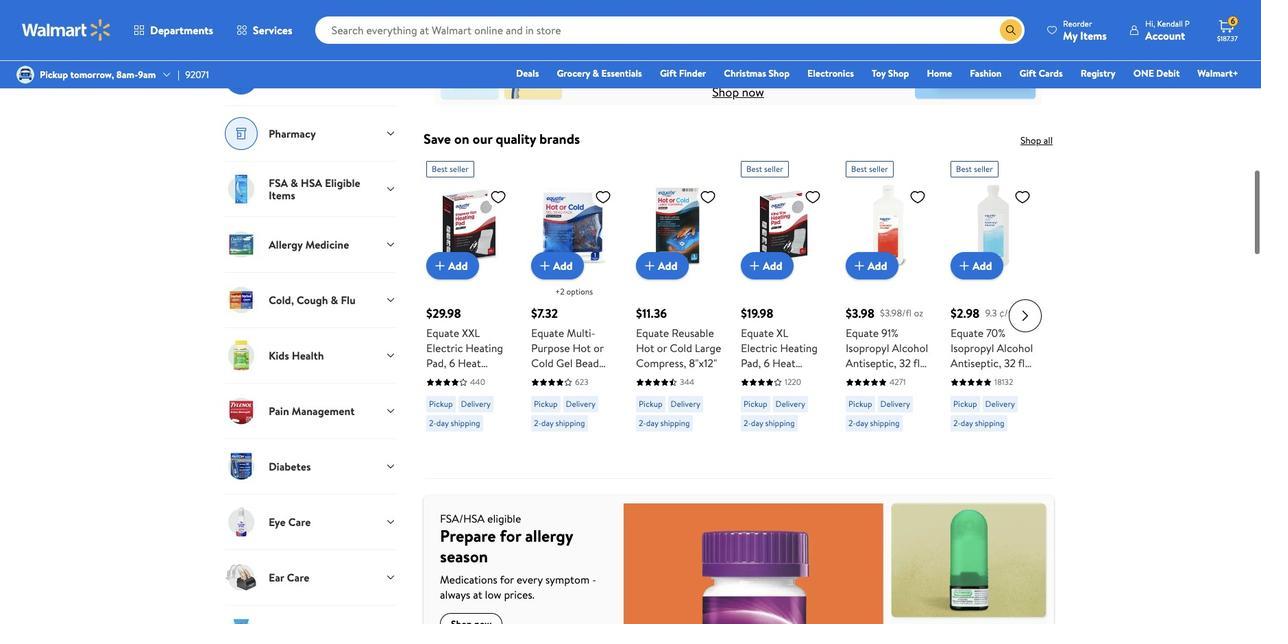 Task type: vqa. For each thing, say whether or not it's contained in the screenshot.
Add 'button' related to Jimmy Dean Premium Pork Regular Sausage Roll, 16 Oz image
no



Task type: locate. For each thing, give the bounding box(es) containing it.
or left reusable
[[657, 341, 668, 356]]

0 horizontal spatial &
[[291, 176, 298, 191]]

equate inside $19.98 equate xl electric heating pad, 6 heat settings with auto shut off, 12 x 24 in
[[741, 326, 774, 341]]

pickup left off,
[[744, 399, 768, 410]]

1 best from the left
[[432, 163, 448, 175]]

3 seller from the left
[[870, 163, 889, 175]]

the
[[711, 55, 729, 73]]

departments
[[150, 23, 213, 38]]

1 electric from the left
[[427, 341, 463, 356]]

delivery down 344
[[671, 399, 701, 410]]

2-day shipping down 33
[[429, 418, 480, 430]]

delivery for $29.98
[[461, 399, 491, 410]]

equate inside "$7.32 equate multi- purpose hot or cold gel bead pack, 4.5" x 7.75""
[[532, 326, 565, 341]]

auto left 440
[[427, 386, 450, 401]]

2-
[[429, 418, 437, 430], [534, 418, 542, 430], [639, 418, 647, 430], [744, 418, 752, 430], [849, 418, 857, 430], [954, 418, 961, 430]]

1 horizontal spatial gift
[[1020, 67, 1037, 80]]

5 add button from the left
[[846, 253, 899, 280]]

2 horizontal spatial with
[[783, 371, 803, 386]]

& inside fsa & hsa eligible items
[[291, 176, 298, 191]]

fsa down pharmacy
[[269, 176, 288, 191]]

1 horizontal spatial fsa
[[694, 25, 732, 55]]

0 horizontal spatial electric
[[427, 341, 463, 356]]

electric for $19.98
[[741, 341, 778, 356]]

registry link
[[1075, 66, 1123, 81]]

best seller up equate 70% isopropyl alcohol antiseptic, 32 fl oz 'image'
[[957, 163, 994, 175]]

hot right purpose at the bottom of page
[[573, 341, 591, 356]]

1 product group from the left
[[427, 156, 512, 473]]

2 add to cart image from the left
[[537, 258, 553, 275]]

symptom
[[546, 573, 590, 588]]

delivery down 623
[[566, 399, 596, 410]]

9.3
[[986, 307, 998, 320]]

pay with your fsa or hsa card online. check out from the comfort of your home.  shop now. image
[[435, 20, 1042, 105]]

add button up $19.98
[[741, 253, 794, 280]]

shut left 'off,' on the left bottom of page
[[453, 386, 474, 401]]

settings inside $19.98 equate xl electric heating pad, 6 heat settings with auto shut off, 12 x 24 in
[[741, 371, 780, 386]]

best up equate 91% isopropyl alcohol antiseptic, 32 fl oz image
[[852, 163, 868, 175]]

auto inside $19.98 equate xl electric heating pad, 6 heat settings with auto shut off, 12 x 24 in
[[741, 386, 765, 401]]

shop all link
[[1021, 134, 1053, 148]]

add to cart image up $2.98
[[957, 258, 973, 275]]

pharmacy button
[[225, 106, 396, 161]]

 image
[[16, 66, 34, 84]]

6 product group from the left
[[951, 156, 1037, 473]]

6 inside $19.98 equate xl electric heating pad, 6 heat settings with auto shut off, 12 x 24 in
[[764, 356, 770, 371]]

pad, up 24
[[741, 356, 762, 371]]

or inside pay with your fsa or hsa card online check out from the comfort of your home.
[[738, 25, 758, 55]]

pad, up 33
[[427, 356, 447, 371]]

2 alcohol from the left
[[998, 341, 1034, 356]]

pickup left tomorrow,
[[40, 68, 68, 82]]

4 2-day shipping from the left
[[744, 418, 795, 430]]

1 horizontal spatial electric
[[741, 341, 778, 356]]

0 horizontal spatial cold
[[532, 356, 554, 371]]

2 hot from the left
[[636, 341, 655, 356]]

hot inside "$7.32 equate multi- purpose hot or cold gel bead pack, 4.5" x 7.75""
[[573, 341, 591, 356]]

1 for from the top
[[500, 525, 522, 548]]

1 horizontal spatial 32
[[1005, 356, 1016, 371]]

1220
[[785, 377, 802, 388]]

2- for $19.98
[[744, 418, 752, 430]]

for left every
[[500, 573, 514, 588]]

1 hot from the left
[[573, 341, 591, 356]]

walmart+
[[1198, 67, 1239, 80]]

add to cart image up $3.98
[[852, 258, 868, 275]]

or
[[738, 25, 758, 55], [594, 341, 604, 356], [657, 341, 668, 356]]

1 horizontal spatial hsa
[[763, 25, 806, 55]]

in right 33
[[449, 401, 457, 417]]

x inside $29.98 equate xxl electric heating pad, 6 heat settings with auto shut off, 18 x 33 in
[[427, 401, 432, 417]]

with left 18
[[468, 371, 488, 386]]

1 horizontal spatial cold
[[670, 341, 693, 356]]

settings up 24
[[741, 371, 780, 386]]

70%
[[987, 326, 1006, 341]]

care inside ear care dropdown button
[[287, 571, 310, 586]]

cold left large
[[670, 341, 693, 356]]

auto left 1220
[[741, 386, 765, 401]]

best up equate xl electric heating pad, 6 heat settings with auto shut off, 12 x 24 in image
[[747, 163, 763, 175]]

0 horizontal spatial pad,
[[427, 356, 447, 371]]

1 32 from the left
[[900, 356, 912, 371]]

2 best from the left
[[747, 163, 763, 175]]

5 product group from the left
[[846, 156, 932, 473]]

$3.98
[[846, 305, 875, 323]]

shipping down 'off,' on the left bottom of page
[[451, 418, 480, 430]]

x left 33
[[427, 401, 432, 417]]

services button
[[225, 14, 304, 47]]

2 2- from the left
[[534, 418, 542, 430]]

1 pad, from the left
[[427, 356, 447, 371]]

product group
[[427, 156, 512, 473], [532, 156, 617, 473], [636, 156, 722, 473], [741, 156, 827, 473], [846, 156, 932, 473], [951, 156, 1037, 473]]

add button for equate xxl electric heating pad, 6 heat settings with auto shut off, 18 x 33 in image
[[427, 253, 479, 280]]

3 day from the left
[[647, 418, 659, 430]]

0 horizontal spatial auto
[[427, 386, 450, 401]]

1 horizontal spatial items
[[1081, 28, 1108, 43]]

heat
[[458, 356, 481, 371], [773, 356, 796, 371]]

at
[[473, 588, 483, 603]]

1 horizontal spatial fl
[[1019, 356, 1026, 371]]

2 delivery from the left
[[566, 399, 596, 410]]

0 horizontal spatial shut
[[453, 386, 474, 401]]

delivery down '4271'
[[881, 399, 911, 410]]

shop now link
[[713, 84, 765, 101]]

pickup down '$2.98 9.3 ¢/fl oz equate 70% isopropyl alcohol antiseptic, 32 fl oz'
[[954, 399, 978, 410]]

2 shut from the left
[[767, 386, 789, 401]]

heating
[[466, 341, 503, 356], [781, 341, 818, 356]]

seller
[[450, 163, 469, 175], [765, 163, 784, 175], [870, 163, 889, 175], [975, 163, 994, 175]]

1 isopropyl from the left
[[846, 341, 890, 356]]

equate down $3.98
[[846, 326, 879, 341]]

$19.98
[[741, 305, 774, 323]]

cold
[[670, 341, 693, 356], [532, 356, 554, 371]]

1 horizontal spatial hot
[[636, 341, 655, 356]]

care right eye in the bottom left of the page
[[288, 515, 311, 530]]

pad, for $19.98
[[741, 356, 762, 371]]

x for $19.98
[[741, 401, 747, 417]]

2 shipping from the left
[[556, 418, 585, 430]]

settings inside $29.98 equate xxl electric heating pad, 6 heat settings with auto shut off, 18 x 33 in
[[427, 371, 465, 386]]

shipping down 344
[[661, 418, 690, 430]]

0 horizontal spatial items
[[269, 188, 296, 203]]

account
[[1146, 28, 1186, 43]]

Walmart Site-Wide search field
[[315, 16, 1025, 44]]

4 2- from the left
[[744, 418, 752, 430]]

1 vertical spatial for
[[500, 573, 514, 588]]

or inside "$11.36 equate reusable hot or cold large compress, 8"x12""
[[657, 341, 668, 356]]

shipping down 623
[[556, 418, 585, 430]]

2 for from the top
[[500, 573, 514, 588]]

1 best seller from the left
[[432, 163, 469, 175]]

$3.98/fl
[[881, 307, 912, 320]]

fsa inside fsa & hsa eligible items
[[269, 176, 288, 191]]

1 horizontal spatial antiseptic,
[[951, 356, 1002, 371]]

$29.98 equate xxl electric heating pad, 6 heat settings with auto shut off, 18 x 33 in
[[427, 305, 509, 417]]

with for $19.98
[[783, 371, 803, 386]]

2 heat from the left
[[773, 356, 796, 371]]

2-day shipping
[[429, 418, 480, 430], [534, 418, 585, 430], [639, 418, 690, 430], [744, 418, 795, 430], [849, 418, 900, 430], [954, 418, 1005, 430]]

electric
[[427, 341, 463, 356], [741, 341, 778, 356]]

1 horizontal spatial 6
[[764, 356, 770, 371]]

with inside $19.98 equate xl electric heating pad, 6 heat settings with auto shut off, 12 x 24 in
[[783, 371, 803, 386]]

1 heat from the left
[[458, 356, 481, 371]]

0 vertical spatial fsa
[[694, 25, 732, 55]]

2 add from the left
[[553, 259, 573, 274]]

add up $3.98/fl
[[868, 259, 888, 274]]

heating inside $19.98 equate xl electric heating pad, 6 heat settings with auto shut off, 12 x 24 in
[[781, 341, 818, 356]]

pad, inside $29.98 equate xxl electric heating pad, 6 heat settings with auto shut off, 18 x 33 in
[[427, 356, 447, 371]]

1 vertical spatial care
[[287, 571, 310, 586]]

2 day from the left
[[542, 418, 554, 430]]

0 horizontal spatial alcohol
[[893, 341, 929, 356]]

4 equate from the left
[[741, 326, 774, 341]]

heating inside $29.98 equate xxl electric heating pad, 6 heat settings with auto shut off, 18 x 33 in
[[466, 341, 503, 356]]

6 delivery from the left
[[986, 399, 1016, 410]]

0 horizontal spatial isopropyl
[[846, 341, 890, 356]]

add for equate 70% isopropyl alcohol antiseptic, 32 fl oz 'image''s the add button
[[973, 259, 993, 274]]

1 2-day shipping from the left
[[429, 418, 480, 430]]

auto
[[427, 386, 450, 401], [741, 386, 765, 401]]

isopropyl inside $3.98 $3.98/fl oz equate 91% isopropyl alcohol antiseptic, 32 fl oz
[[846, 341, 890, 356]]

add button up +2
[[532, 253, 584, 280]]

1 horizontal spatial &
[[331, 293, 338, 308]]

2 auto from the left
[[741, 386, 765, 401]]

day for $19.98
[[752, 418, 764, 430]]

1 antiseptic, from the left
[[846, 356, 897, 371]]

0 vertical spatial hsa
[[763, 25, 806, 55]]

2-day shipping down 18132
[[954, 418, 1005, 430]]

add to cart image up $11.36
[[642, 258, 658, 275]]

add up $19.98
[[763, 259, 783, 274]]

2 electric from the left
[[741, 341, 778, 356]]

1 fl from the left
[[914, 356, 921, 371]]

2 add to cart image from the left
[[957, 258, 973, 275]]

5 equate from the left
[[846, 326, 879, 341]]

hsa
[[763, 25, 806, 55], [301, 176, 323, 191]]

equate xl electric heating pad, 6 heat settings with auto shut off, 12 x 24 in image
[[741, 183, 827, 269]]

toy shop
[[872, 67, 910, 80]]

add to cart image for "equate reusable hot or cold large compress, 8"x12"" image
[[642, 258, 658, 275]]

add up 9.3
[[973, 259, 993, 274]]

0 vertical spatial for
[[500, 525, 522, 548]]

finder
[[680, 67, 707, 80]]

1 horizontal spatial x
[[580, 371, 585, 386]]

care right 'ear' at bottom left
[[287, 571, 310, 586]]

& right grocery in the top left of the page
[[593, 67, 599, 80]]

shop all
[[1021, 134, 1053, 148]]

5 2- from the left
[[849, 418, 857, 430]]

or for hot
[[657, 341, 668, 356]]

pain
[[269, 404, 289, 419]]

prices.
[[504, 588, 535, 603]]

2 vertical spatial &
[[331, 293, 338, 308]]

1 horizontal spatial auto
[[741, 386, 765, 401]]

0 horizontal spatial fl
[[914, 356, 921, 371]]

0 horizontal spatial x
[[427, 401, 432, 417]]

$7.32
[[532, 305, 558, 323]]

2 seller from the left
[[765, 163, 784, 175]]

0 horizontal spatial heating
[[466, 341, 503, 356]]

4 product group from the left
[[741, 156, 827, 473]]

0 horizontal spatial antiseptic,
[[846, 356, 897, 371]]

fsa up "finder"
[[694, 25, 732, 55]]

1 add to cart image from the left
[[747, 258, 763, 275]]

add for the add button for the equate multi-purpose hot or cold gel bead pack, 4.5" x 7.75" image
[[553, 259, 573, 274]]

covid-19 test kits image
[[225, 62, 258, 95]]

gift cards
[[1020, 67, 1064, 80]]

equate
[[427, 326, 460, 341], [532, 326, 565, 341], [636, 326, 670, 341], [741, 326, 774, 341], [846, 326, 879, 341], [951, 326, 984, 341]]

2-day shipping down '4271'
[[849, 418, 900, 430]]

0 horizontal spatial hot
[[573, 341, 591, 356]]

fashion link
[[964, 66, 1009, 81]]

hi,
[[1146, 17, 1156, 29]]

shipping down 18132
[[976, 418, 1005, 430]]

add up $11.36
[[658, 259, 678, 274]]

pickup down pack,
[[534, 399, 558, 410]]

best seller up equate xl electric heating pad, 6 heat settings with auto shut off, 12 x 24 in image
[[747, 163, 784, 175]]

ear care button
[[225, 550, 396, 606]]

equate down $19.98
[[741, 326, 774, 341]]

settings up 33
[[427, 371, 465, 386]]

hsa up "christmas shop"
[[763, 25, 806, 55]]

91%
[[882, 326, 899, 341]]

medicine
[[305, 237, 349, 252]]

shipping down off,
[[766, 418, 795, 430]]

add to cart image
[[747, 258, 763, 275], [957, 258, 973, 275]]

in
[[449, 401, 457, 417], [764, 401, 773, 417]]

heat for $29.98
[[458, 356, 481, 371]]

3 2-day shipping from the left
[[639, 418, 690, 430]]

5 delivery from the left
[[881, 399, 911, 410]]

3 shipping from the left
[[661, 418, 690, 430]]

hot
[[573, 341, 591, 356], [636, 341, 655, 356]]

32
[[900, 356, 912, 371], [1005, 356, 1016, 371]]

1 add from the left
[[449, 259, 468, 274]]

1 shut from the left
[[453, 386, 474, 401]]

0 horizontal spatial fsa
[[269, 176, 288, 191]]

5 add from the left
[[868, 259, 888, 274]]

2 best seller from the left
[[747, 163, 784, 175]]

2 horizontal spatial &
[[593, 67, 599, 80]]

xxl
[[462, 326, 480, 341]]

seller for $19.98
[[765, 163, 784, 175]]

add to cart image up $19.98
[[747, 258, 763, 275]]

fsa/hsa
[[440, 512, 485, 527]]

or inside "$7.32 equate multi- purpose hot or cold gel bead pack, 4.5" x 7.75""
[[594, 341, 604, 356]]

antiseptic, inside $3.98 $3.98/fl oz equate 91% isopropyl alcohol antiseptic, 32 fl oz
[[846, 356, 897, 371]]

heat inside $29.98 equate xxl electric heating pad, 6 heat settings with auto shut off, 18 x 33 in
[[458, 356, 481, 371]]

2 equate from the left
[[532, 326, 565, 341]]

4 add to cart image from the left
[[852, 258, 868, 275]]

2-day shipping down 4.5" on the left bottom of the page
[[534, 418, 585, 430]]

equate inside $3.98 $3.98/fl oz equate 91% isopropyl alcohol antiseptic, 32 fl oz
[[846, 326, 879, 341]]

6 add from the left
[[973, 259, 993, 274]]

electric down $19.98
[[741, 341, 778, 356]]

add button for equate 91% isopropyl alcohol antiseptic, 32 fl oz image
[[846, 253, 899, 280]]

4 best seller from the left
[[957, 163, 994, 175]]

6 for $29.98
[[449, 356, 456, 371]]

2 heating from the left
[[781, 341, 818, 356]]

2 32 from the left
[[1005, 356, 1016, 371]]

6 for $19.98
[[764, 356, 770, 371]]

$29.98
[[427, 305, 462, 323]]

with inside $29.98 equate xxl electric heating pad, 6 heat settings with auto shut off, 18 x 33 in
[[468, 371, 488, 386]]

3 equate from the left
[[636, 326, 670, 341]]

gift left "finder"
[[660, 67, 677, 80]]

pack,
[[532, 371, 557, 386]]

1 vertical spatial fsa
[[269, 176, 288, 191]]

5 shipping from the left
[[871, 418, 900, 430]]

out
[[661, 55, 679, 73]]

2 horizontal spatial 6
[[1232, 15, 1236, 27]]

3 add button from the left
[[636, 253, 689, 280]]

best down save
[[432, 163, 448, 175]]

add to cart image for delivery
[[747, 258, 763, 275]]

delivery down 18132
[[986, 399, 1016, 410]]

4 shipping from the left
[[766, 418, 795, 430]]

0 vertical spatial items
[[1081, 28, 1108, 43]]

best seller for $3.98
[[852, 163, 889, 175]]

items right my
[[1081, 28, 1108, 43]]

heat up 1220
[[773, 356, 796, 371]]

electric inside $19.98 equate xl electric heating pad, 6 heat settings with auto shut off, 12 x 24 in
[[741, 341, 778, 356]]

3 add to cart image from the left
[[642, 258, 658, 275]]

2-day shipping down 24
[[744, 418, 795, 430]]

isopropyl inside '$2.98 9.3 ¢/fl oz equate 70% isopropyl alcohol antiseptic, 32 fl oz'
[[951, 341, 995, 356]]

0 horizontal spatial gift
[[660, 67, 677, 80]]

christmas
[[724, 67, 767, 80]]

1 horizontal spatial settings
[[741, 371, 780, 386]]

alcohol down "next slide for product carousel list" image
[[998, 341, 1034, 356]]

equate xxl electric heating pad, 6 heat settings with auto shut off, 18 x 33 in image
[[427, 183, 512, 269]]

bead
[[576, 356, 599, 371]]

3 product group from the left
[[636, 156, 722, 473]]

6 add button from the left
[[951, 253, 1004, 280]]

4 day from the left
[[752, 418, 764, 430]]

2 settings from the left
[[741, 371, 780, 386]]

electric for $29.98
[[427, 341, 463, 356]]

add for the add button related to equate xxl electric heating pad, 6 heat settings with auto shut off, 18 x 33 in image
[[449, 259, 468, 274]]

Search search field
[[315, 16, 1025, 44]]

2 isopropyl from the left
[[951, 341, 995, 356]]

0 vertical spatial care
[[288, 515, 311, 530]]

1 in from the left
[[449, 401, 457, 417]]

add button for equate 70% isopropyl alcohol antiseptic, 32 fl oz 'image'
[[951, 253, 1004, 280]]

3 best seller from the left
[[852, 163, 889, 175]]

in for $29.98
[[449, 401, 457, 417]]

4 best from the left
[[957, 163, 973, 175]]

allergy
[[269, 237, 303, 252]]

1 horizontal spatial heating
[[781, 341, 818, 356]]

6 day from the left
[[961, 418, 974, 430]]

settings for $19.98
[[741, 371, 780, 386]]

8"x12"
[[689, 356, 718, 371]]

1 horizontal spatial isopropyl
[[951, 341, 995, 356]]

in inside $19.98 equate xl electric heating pad, 6 heat settings with auto shut off, 12 x 24 in
[[764, 401, 773, 417]]

0 horizontal spatial 32
[[900, 356, 912, 371]]

add up the $29.98
[[449, 259, 468, 274]]

day for $3.98
[[857, 418, 869, 430]]

isopropyl
[[846, 341, 890, 356], [951, 341, 995, 356]]

comfort
[[732, 55, 776, 73]]

product group containing $3.98
[[846, 156, 932, 473]]

0 vertical spatial &
[[593, 67, 599, 80]]

add button up $3.98
[[846, 253, 899, 280]]

eye
[[269, 515, 286, 530]]

1 settings from the left
[[427, 371, 465, 386]]

delivery down 440
[[461, 399, 491, 410]]

off,
[[477, 386, 496, 401]]

add
[[449, 259, 468, 274], [553, 259, 573, 274], [658, 259, 678, 274], [763, 259, 783, 274], [868, 259, 888, 274], [973, 259, 993, 274]]

search icon image
[[1006, 25, 1017, 36]]

isopropyl down $3.98
[[846, 341, 890, 356]]

2- for $3.98
[[849, 418, 857, 430]]

pain management button
[[225, 384, 396, 439]]

2 gift from the left
[[1020, 67, 1037, 80]]

add button up $2.98
[[951, 253, 1004, 280]]

2 fl from the left
[[1019, 356, 1026, 371]]

0 horizontal spatial with
[[468, 371, 488, 386]]

8am-
[[116, 68, 138, 82]]

0 horizontal spatial in
[[449, 401, 457, 417]]

best seller up equate 91% isopropyl alcohol antiseptic, 32 fl oz image
[[852, 163, 889, 175]]

product group containing $2.98
[[951, 156, 1037, 473]]

3 add from the left
[[658, 259, 678, 274]]

heat inside $19.98 equate xl electric heating pad, 6 heat settings with auto shut off, 12 x 24 in
[[773, 356, 796, 371]]

32 up 18132
[[1005, 356, 1016, 371]]

heat up 440
[[458, 356, 481, 371]]

or up christmas
[[738, 25, 758, 55]]

pickup
[[40, 68, 68, 82], [429, 399, 453, 410], [534, 399, 558, 410], [639, 399, 663, 410], [744, 399, 768, 410], [849, 399, 873, 410], [954, 399, 978, 410]]

2 product group from the left
[[532, 156, 617, 473]]

6 2-day shipping from the left
[[954, 418, 1005, 430]]

auto inside $29.98 equate xxl electric heating pad, 6 heat settings with auto shut off, 18 x 33 in
[[427, 386, 450, 401]]

equate for $7.32
[[532, 326, 565, 341]]

6 inside $29.98 equate xxl electric heating pad, 6 heat settings with auto shut off, 18 x 33 in
[[449, 356, 456, 371]]

add to cart image up the $29.98
[[432, 258, 449, 275]]

all
[[1044, 134, 1053, 148]]

4 add from the left
[[763, 259, 783, 274]]

seller up equate 70% isopropyl alcohol antiseptic, 32 fl oz 'image'
[[975, 163, 994, 175]]

1 vertical spatial &
[[291, 176, 298, 191]]

electric inside $29.98 equate xxl electric heating pad, 6 heat settings with auto shut off, 18 x 33 in
[[427, 341, 463, 356]]

shut inside $29.98 equate xxl electric heating pad, 6 heat settings with auto shut off, 18 x 33 in
[[453, 386, 474, 401]]

0 horizontal spatial or
[[594, 341, 604, 356]]

with left the 12
[[783, 371, 803, 386]]

1 horizontal spatial heat
[[773, 356, 796, 371]]

0 horizontal spatial settings
[[427, 371, 465, 386]]

heating up 440
[[466, 341, 503, 356]]

or up 7.75"
[[594, 341, 604, 356]]

2 add button from the left
[[532, 253, 584, 280]]

1 vertical spatial hsa
[[301, 176, 323, 191]]

best for $19.98
[[747, 163, 763, 175]]

2 pad, from the left
[[741, 356, 762, 371]]

add to favorites list, equate xl electric heating pad, 6 heat settings with auto shut off, 12 x 24 in image
[[805, 189, 822, 206]]

departments button
[[122, 14, 225, 47]]

x
[[580, 371, 585, 386], [427, 401, 432, 417], [741, 401, 747, 417]]

add for equate 91% isopropyl alcohol antiseptic, 32 fl oz image the add button
[[868, 259, 888, 274]]

1 equate from the left
[[427, 326, 460, 341]]

add to cart image
[[432, 258, 449, 275], [537, 258, 553, 275], [642, 258, 658, 275], [852, 258, 868, 275]]

1 horizontal spatial pad,
[[741, 356, 762, 371]]

now
[[742, 84, 765, 101]]

heating for $29.98
[[466, 341, 503, 356]]

equate inside $29.98 equate xxl electric heating pad, 6 heat settings with auto shut off, 18 x 33 in
[[427, 326, 460, 341]]

0 horizontal spatial add to cart image
[[747, 258, 763, 275]]

seller up equate 91% isopropyl alcohol antiseptic, 32 fl oz image
[[870, 163, 889, 175]]

equate down $7.32
[[532, 326, 565, 341]]

1 horizontal spatial add to cart image
[[957, 258, 973, 275]]

home.
[[820, 55, 853, 73]]

1 delivery from the left
[[461, 399, 491, 410]]

1 horizontal spatial or
[[657, 341, 668, 356]]

1 2- from the left
[[429, 418, 437, 430]]

2 2-day shipping from the left
[[534, 418, 585, 430]]

cold left gel
[[532, 356, 554, 371]]

pad, inside $19.98 equate xl electric heating pad, 6 heat settings with auto shut off, 12 x 24 in
[[741, 356, 762, 371]]

care inside eye care dropdown button
[[288, 515, 311, 530]]

1 horizontal spatial alcohol
[[998, 341, 1034, 356]]

pain management
[[269, 404, 355, 419]]

best
[[432, 163, 448, 175], [747, 163, 763, 175], [852, 163, 868, 175], [957, 163, 973, 175]]

shut left off,
[[767, 386, 789, 401]]

add up +2
[[553, 259, 573, 274]]

2 antiseptic, from the left
[[951, 356, 1002, 371]]

1 horizontal spatial shut
[[767, 386, 789, 401]]

check
[[624, 55, 658, 73]]

1 auto from the left
[[427, 386, 450, 401]]

1 vertical spatial items
[[269, 188, 296, 203]]

prepare
[[440, 525, 496, 548]]

equate down $2.98
[[951, 326, 984, 341]]

in right 24
[[764, 401, 773, 417]]

auto for $29.98
[[427, 386, 450, 401]]

0 horizontal spatial heat
[[458, 356, 481, 371]]

4 add button from the left
[[741, 253, 794, 280]]

shipping for $3.98
[[871, 418, 900, 430]]

4 delivery from the left
[[776, 399, 806, 410]]

equate inside "$11.36 equate reusable hot or cold large compress, 8"x12""
[[636, 326, 670, 341]]

1 horizontal spatial in
[[764, 401, 773, 417]]

antiseptic, up 18132
[[951, 356, 1002, 371]]

brands
[[540, 130, 580, 148]]

0 horizontal spatial 6
[[449, 356, 456, 371]]

antiseptic, up '4271'
[[846, 356, 897, 371]]

ear care
[[269, 571, 310, 586]]

online
[[858, 25, 917, 55]]

for left allergy
[[500, 525, 522, 548]]

shipping for $19.98
[[766, 418, 795, 430]]

32 up '4271'
[[900, 356, 912, 371]]

1 gift from the left
[[660, 67, 677, 80]]

x right 4.5" on the left bottom of the page
[[580, 371, 585, 386]]

1 horizontal spatial with
[[599, 25, 641, 55]]

shipping down '4271'
[[871, 418, 900, 430]]

hot down $11.36
[[636, 341, 655, 356]]

items up allergy
[[269, 188, 296, 203]]

5 day from the left
[[857, 418, 869, 430]]

auto for $19.98
[[741, 386, 765, 401]]

3 2- from the left
[[639, 418, 647, 430]]

gel
[[557, 356, 573, 371]]

deals link
[[510, 66, 546, 81]]

& left flu
[[331, 293, 338, 308]]

shipping for $29.98
[[451, 418, 480, 430]]

alcohol inside $3.98 $3.98/fl oz equate 91% isopropyl alcohol antiseptic, 32 fl oz
[[893, 341, 929, 356]]

1 seller from the left
[[450, 163, 469, 175]]

& inside "link"
[[593, 67, 599, 80]]

for
[[500, 525, 522, 548], [500, 573, 514, 588]]

antiseptic,
[[846, 356, 897, 371], [951, 356, 1002, 371]]

fl inside '$2.98 9.3 ¢/fl oz equate 70% isopropyl alcohol antiseptic, 32 fl oz'
[[1019, 356, 1026, 371]]

shipping for $7.32
[[556, 418, 585, 430]]

fsa & hsa eligible items button
[[225, 161, 396, 217]]

best up equate 70% isopropyl alcohol antiseptic, 32 fl oz 'image'
[[957, 163, 973, 175]]

2-day shipping down 344
[[639, 418, 690, 430]]

1 heating from the left
[[466, 341, 503, 356]]

alcohol up '4271'
[[893, 341, 929, 356]]

in inside $29.98 equate xxl electric heating pad, 6 heat settings with auto shut off, 18 x 33 in
[[449, 401, 457, 417]]

1 alcohol from the left
[[893, 341, 929, 356]]

6 equate from the left
[[951, 326, 984, 341]]

2 horizontal spatial or
[[738, 25, 758, 55]]

one debit link
[[1128, 66, 1187, 81]]

1 day from the left
[[437, 418, 449, 430]]

440
[[471, 377, 486, 388]]

6 inside 6 $187.37
[[1232, 15, 1236, 27]]

shut inside $19.98 equate xl electric heating pad, 6 heat settings with auto shut off, 12 x 24 in
[[767, 386, 789, 401]]

1 add to cart image from the left
[[432, 258, 449, 275]]

add button for equate xl electric heating pad, 6 heat settings with auto shut off, 12 x 24 in image
[[741, 253, 794, 280]]

2 horizontal spatial x
[[741, 401, 747, 417]]

product group containing $7.32
[[532, 156, 617, 473]]

x inside $19.98 equate xl electric heating pad, 6 heat settings with auto shut off, 12 x 24 in
[[741, 401, 747, 417]]

0 horizontal spatial hsa
[[301, 176, 323, 191]]

heat for $19.98
[[773, 356, 796, 371]]

with up essentials
[[599, 25, 641, 55]]

2 in from the left
[[764, 401, 773, 417]]

home link
[[921, 66, 959, 81]]

delivery for $19.98
[[776, 399, 806, 410]]

| 92071
[[178, 68, 209, 82]]

add to cart image for equate 91% isopropyl alcohol antiseptic, 32 fl oz image
[[852, 258, 868, 275]]



Task type: describe. For each thing, give the bounding box(es) containing it.
product group containing $11.36
[[636, 156, 722, 473]]

add for equate xl electric heating pad, 6 heat settings with auto shut off, 12 x 24 in image's the add button
[[763, 259, 783, 274]]

services
[[253, 23, 293, 38]]

92071
[[185, 68, 209, 82]]

allergy
[[526, 525, 574, 548]]

|
[[178, 68, 180, 82]]

low
[[485, 588, 502, 603]]

allergy medicine button
[[225, 217, 396, 273]]

or for fsa
[[738, 25, 758, 55]]

pickup right the 12
[[849, 399, 873, 410]]

antiseptic, inside '$2.98 9.3 ¢/fl oz equate 70% isopropyl alcohol antiseptic, 32 fl oz'
[[951, 356, 1002, 371]]

delivery for $7.32
[[566, 399, 596, 410]]

18132
[[995, 377, 1014, 388]]

every
[[517, 573, 543, 588]]

$7.32 equate multi- purpose hot or cold gel bead pack, 4.5" x 7.75"
[[532, 305, 610, 386]]

off,
[[792, 386, 808, 401]]

hi, kendall p account
[[1146, 17, 1191, 43]]

best for $3.98
[[852, 163, 868, 175]]

hsa inside pay with your fsa or hsa card online check out from the comfort of your home.
[[763, 25, 806, 55]]

fl inside $3.98 $3.98/fl oz equate 91% isopropyl alcohol antiseptic, 32 fl oz
[[914, 356, 921, 371]]

christmas shop
[[724, 67, 790, 80]]

pickup down compress,
[[639, 399, 663, 410]]

$2.98 9.3 ¢/fl oz equate 70% isopropyl alcohol antiseptic, 32 fl oz
[[951, 305, 1034, 386]]

add button for "equate reusable hot or cold large compress, 8"x12"" image
[[636, 253, 689, 280]]

grocery
[[557, 67, 591, 80]]

debit
[[1157, 67, 1181, 80]]

equate inside '$2.98 9.3 ¢/fl oz equate 70% isopropyl alcohol antiseptic, 32 fl oz'
[[951, 326, 984, 341]]

add for the add button related to "equate reusable hot or cold large compress, 8"x12"" image
[[658, 259, 678, 274]]

pay
[[560, 25, 594, 55]]

best seller for $29.98
[[432, 163, 469, 175]]

gift finder link
[[654, 66, 713, 81]]

32 inside $3.98 $3.98/fl oz equate 91% isopropyl alcohol antiseptic, 32 fl oz
[[900, 356, 912, 371]]

equate 91% isopropyl alcohol antiseptic, 32 fl oz image
[[846, 183, 932, 269]]

fsa/hsa eligible prepare for allergy season medications for every symptom - always at low prices.
[[440, 512, 597, 603]]

best seller for $19.98
[[747, 163, 784, 175]]

alcohol inside '$2.98 9.3 ¢/fl oz equate 70% isopropyl alcohol antiseptic, 32 fl oz'
[[998, 341, 1034, 356]]

large
[[695, 341, 722, 356]]

fsa & hsa eligible items
[[269, 176, 361, 203]]

cold inside "$11.36 equate reusable hot or cold large compress, 8"x12""
[[670, 341, 693, 356]]

eligible
[[488, 512, 522, 527]]

options
[[567, 286, 593, 298]]

season
[[440, 545, 488, 569]]

one
[[1134, 67, 1155, 80]]

pad, for $29.98
[[427, 356, 447, 371]]

electronics link
[[802, 66, 861, 81]]

compress,
[[636, 356, 687, 371]]

day for $7.32
[[542, 418, 554, 430]]

reorder
[[1064, 17, 1093, 29]]

33
[[434, 401, 446, 417]]

32 inside '$2.98 9.3 ¢/fl oz equate 70% isopropyl alcohol antiseptic, 32 fl oz'
[[1005, 356, 1016, 371]]

p
[[1186, 17, 1191, 29]]

4271
[[890, 377, 907, 388]]

pickup left 'off,' on the left bottom of page
[[429, 399, 453, 410]]

eye care
[[269, 515, 311, 530]]

my
[[1064, 28, 1078, 43]]

equate reusable hot or cold large compress, 8"x12" image
[[636, 183, 722, 269]]

next slide for product carousel list image
[[1010, 300, 1043, 333]]

add button for the equate multi-purpose hot or cold gel bead pack, 4.5" x 7.75" image
[[532, 253, 584, 280]]

344
[[680, 377, 695, 388]]

cold inside "$7.32 equate multi- purpose hot or cold gel bead pack, 4.5" x 7.75""
[[532, 356, 554, 371]]

$3.98 $3.98/fl oz equate 91% isopropyl alcohol antiseptic, 32 fl oz
[[846, 305, 929, 386]]

2- for $7.32
[[534, 418, 542, 430]]

oz right ¢/fl
[[1017, 307, 1026, 320]]

pickup tomorrow, 8am-9am
[[40, 68, 156, 82]]

2-day shipping for $29.98
[[429, 418, 480, 430]]

1 horizontal spatial your
[[793, 55, 817, 73]]

medications
[[440, 573, 498, 588]]

ear
[[269, 571, 284, 586]]

$187.37
[[1218, 34, 1239, 43]]

best for $29.98
[[432, 163, 448, 175]]

home
[[928, 67, 953, 80]]

4 seller from the left
[[975, 163, 994, 175]]

items inside fsa & hsa eligible items
[[269, 188, 296, 203]]

2- for $29.98
[[429, 418, 437, 430]]

categories
[[225, 16, 290, 35]]

add to favorites list, equate 70% isopropyl alcohol antiseptic, 32 fl oz image
[[1015, 189, 1032, 206]]

+2
[[556, 286, 565, 298]]

with for $29.98
[[468, 371, 488, 386]]

$11.36
[[636, 305, 668, 323]]

product group containing $29.98
[[427, 156, 512, 473]]

equate for $29.98
[[427, 326, 460, 341]]

cold, cough & flu
[[269, 293, 356, 308]]

2-day shipping for $7.32
[[534, 418, 585, 430]]

6 shipping from the left
[[976, 418, 1005, 430]]

add to favorites list, equate xxl electric heating pad, 6 heat settings with auto shut off, 18 x 33 in image
[[490, 189, 507, 206]]

oz right the 12
[[846, 371, 857, 386]]

cold,
[[269, 293, 294, 308]]

electronics
[[808, 67, 855, 80]]

toy shop link
[[866, 66, 916, 81]]

oz right $3.98/fl
[[915, 307, 924, 320]]

hsa inside fsa & hsa eligible items
[[301, 176, 323, 191]]

of
[[779, 55, 790, 73]]

essentials
[[602, 67, 643, 80]]

diabetes
[[269, 460, 311, 475]]

seller for $3.98
[[870, 163, 889, 175]]

shut for $29.98
[[453, 386, 474, 401]]

x inside "$7.32 equate multi- purpose hot or cold gel bead pack, 4.5" x 7.75""
[[580, 371, 585, 386]]

items inside reorder my items
[[1081, 28, 1108, 43]]

add to favorites list, equate multi-purpose hot or cold gel bead pack, 4.5" x 7.75" image
[[595, 189, 612, 206]]

fsa inside pay with your fsa or hsa card online check out from the comfort of your home.
[[694, 25, 732, 55]]

add to favorites list, equate 91% isopropyl alcohol antiseptic, 32 fl oz image
[[910, 189, 927, 206]]

equate for $11.36
[[636, 326, 670, 341]]

gift for gift finder
[[660, 67, 677, 80]]

tomorrow,
[[70, 68, 114, 82]]

foot care image
[[225, 617, 258, 625]]

6 2- from the left
[[954, 418, 961, 430]]

gift cards link
[[1014, 66, 1070, 81]]

0 horizontal spatial your
[[646, 25, 688, 55]]

registry
[[1081, 67, 1116, 80]]

add to cart image for 18132
[[957, 258, 973, 275]]

walmart+ link
[[1192, 66, 1246, 81]]

$2.98
[[951, 305, 980, 323]]

¢/fl
[[1000, 307, 1015, 320]]

hot inside "$11.36 equate reusable hot or cold large compress, 8"x12""
[[636, 341, 655, 356]]

care for eye care
[[288, 515, 311, 530]]

$19.98 equate xl electric heating pad, 6 heat settings with auto shut off, 12 x 24 in
[[741, 305, 820, 417]]

equate multi-purpose hot or cold gel bead pack, 4.5" x 7.75" image
[[532, 183, 617, 269]]

add to favorites list, equate reusable hot or cold large compress, 8"x12" image
[[700, 189, 717, 206]]

equate 70% isopropyl alcohol antiseptic, 32 fl oz image
[[951, 183, 1037, 269]]

x for $29.98
[[427, 401, 432, 417]]

health
[[292, 348, 324, 364]]

day for $29.98
[[437, 418, 449, 430]]

oz left 18132
[[951, 371, 962, 386]]

seller for $29.98
[[450, 163, 469, 175]]

equate for $19.98
[[741, 326, 774, 341]]

add to cart image for equate xxl electric heating pad, 6 heat settings with auto shut off, 18 x 33 in image
[[432, 258, 449, 275]]

gift for gift cards
[[1020, 67, 1037, 80]]

quality
[[496, 130, 537, 148]]

care for ear care
[[287, 571, 310, 586]]

add to cart image for the equate multi-purpose hot or cold gel bead pack, 4.5" x 7.75" image
[[537, 258, 553, 275]]

gift finder
[[660, 67, 707, 80]]

& for fsa
[[291, 176, 298, 191]]

reusable
[[672, 326, 715, 341]]

product group containing $19.98
[[741, 156, 827, 473]]

pharmacy
[[269, 126, 316, 141]]

24
[[749, 401, 762, 417]]

eligible
[[325, 176, 361, 191]]

heating for $19.98
[[781, 341, 818, 356]]

flu
[[341, 293, 356, 308]]

reorder my items
[[1064, 17, 1108, 43]]

shut for $19.98
[[767, 386, 789, 401]]

kids health
[[269, 348, 324, 364]]

grocery & essentials
[[557, 67, 643, 80]]

4.5"
[[559, 371, 578, 386]]

9am
[[138, 68, 156, 82]]

& for grocery
[[593, 67, 599, 80]]

2-day shipping for $19.98
[[744, 418, 795, 430]]

deals
[[516, 67, 539, 80]]

in for $19.98
[[764, 401, 773, 417]]

settings for $29.98
[[427, 371, 465, 386]]

2-day shipping for $3.98
[[849, 418, 900, 430]]

multi-
[[567, 326, 596, 341]]

walmart image
[[22, 19, 111, 41]]

with inside pay with your fsa or hsa card online check out from the comfort of your home.
[[599, 25, 641, 55]]

xl
[[777, 326, 789, 341]]

delivery for $3.98
[[881, 399, 911, 410]]

toy
[[872, 67, 886, 80]]

3 delivery from the left
[[671, 399, 701, 410]]



